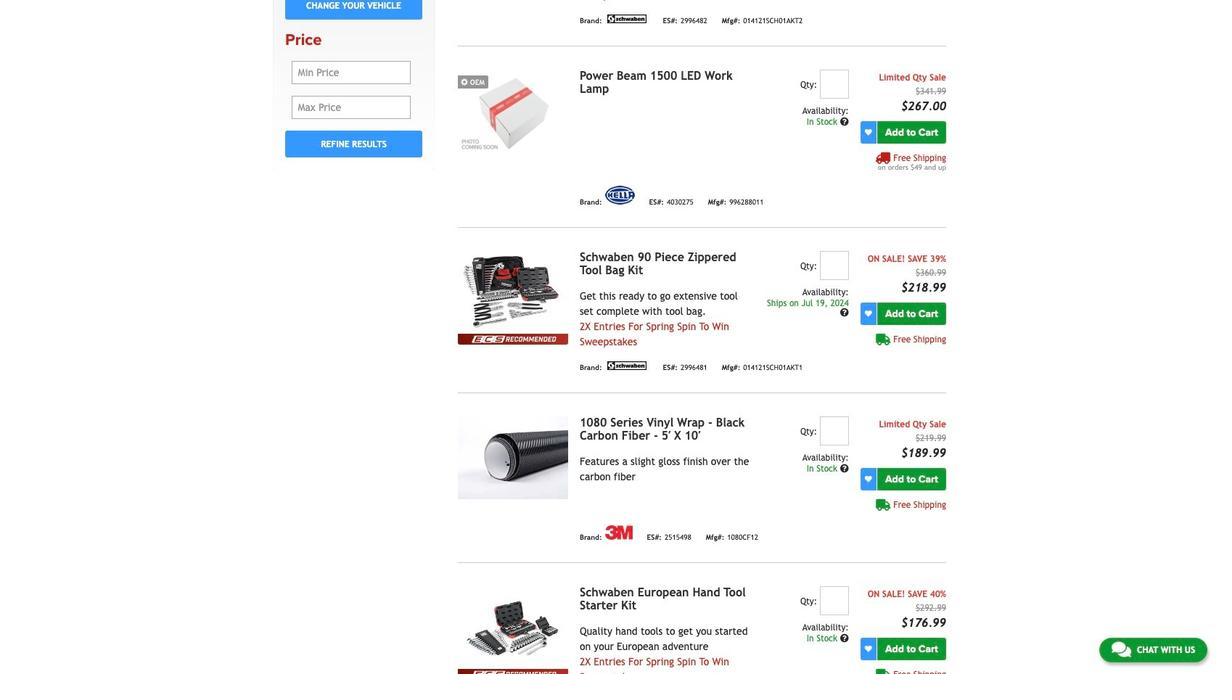 Task type: vqa. For each thing, say whether or not it's contained in the screenshot.
2nd question circle image from the top of the page
yes



Task type: locate. For each thing, give the bounding box(es) containing it.
question circle image for es#2515498 - 1080cf12 - 1080 series vinyl wrap - black carbon fiber - 5 x 10 - features a slight gloss finish over the carbon fiber - 3m - audi bmw volkswagen mercedes benz mini porsche image
[[840, 464, 849, 473]]

None number field
[[820, 70, 849, 99], [820, 251, 849, 280], [820, 416, 849, 445], [820, 586, 849, 615], [820, 70, 849, 99], [820, 251, 849, 280], [820, 416, 849, 445], [820, 586, 849, 615]]

question circle image
[[840, 309, 849, 317], [840, 464, 849, 473], [840, 634, 849, 643]]

2 vertical spatial question circle image
[[840, 634, 849, 643]]

Min Price number field
[[291, 61, 411, 84]]

0 vertical spatial ecs tuning recommends this product. image
[[458, 334, 568, 345]]

0 vertical spatial add to wish list image
[[865, 129, 872, 136]]

1 vertical spatial add to wish list image
[[865, 476, 872, 483]]

ecs tuning recommends this product. image
[[458, 334, 568, 345], [458, 669, 568, 674]]

add to wish list image
[[865, 129, 872, 136], [865, 645, 872, 653]]

add to wish list image for 1st question circle image from the bottom of the page
[[865, 645, 872, 653]]

1 vertical spatial schwaben - corporate logo image
[[605, 361, 648, 370]]

2 question circle image from the top
[[840, 464, 849, 473]]

0 vertical spatial question circle image
[[840, 309, 849, 317]]

1 add to wish list image from the top
[[865, 129, 872, 136]]

2 add to wish list image from the top
[[865, 476, 872, 483]]

1 schwaben - corporate logo image from the top
[[605, 14, 648, 23]]

1 question circle image from the top
[[840, 309, 849, 317]]

1 vertical spatial question circle image
[[840, 464, 849, 473]]

2 ecs tuning recommends this product. image from the top
[[458, 669, 568, 674]]

2 add to wish list image from the top
[[865, 645, 872, 653]]

0 vertical spatial schwaben - corporate logo image
[[605, 14, 648, 23]]

add to wish list image
[[865, 310, 872, 317], [865, 476, 872, 483]]

2 schwaben - corporate logo image from the top
[[605, 361, 648, 370]]

1 ecs tuning recommends this product. image from the top
[[458, 334, 568, 345]]

3m - corporate logo image
[[605, 525, 632, 540]]

es#2953943 - 005981sch01akt - schwaben european hand tool starter kit - quality hand tools to get you started on your european adventure - schwaben - audi bmw volkswagen mercedes benz mini porsche image
[[458, 586, 568, 669]]

1 vertical spatial ecs tuning recommends this product. image
[[458, 669, 568, 674]]

1 vertical spatial add to wish list image
[[865, 645, 872, 653]]

schwaben - corporate logo image
[[605, 14, 648, 23], [605, 361, 648, 370]]

0 vertical spatial add to wish list image
[[865, 310, 872, 317]]

1 add to wish list image from the top
[[865, 310, 872, 317]]



Task type: describe. For each thing, give the bounding box(es) containing it.
add to wish list image for question circle image associated with the es#2996481 - 014121sch01akt1 - schwaben 90 piece zippered tool bag kit  - get this ready to go extensive tool set complete with tool bag. - schwaben - audi bmw volkswagen mercedes benz mini porsche image
[[865, 310, 872, 317]]

hella - corporate logo image
[[605, 186, 635, 205]]

thumbnail image image
[[458, 70, 568, 152]]

ecs tuning recommends this product. image for the es#2996481 - 014121sch01akt1 - schwaben 90 piece zippered tool bag kit  - get this ready to go extensive tool set complete with tool bag. - schwaben - audi bmw volkswagen mercedes benz mini porsche image
[[458, 334, 568, 345]]

question circle image
[[840, 117, 849, 126]]

3 question circle image from the top
[[840, 634, 849, 643]]

comments image
[[1112, 641, 1131, 658]]

Max Price number field
[[291, 96, 411, 119]]

ecs tuning recommends this product. image for the es#2953943 - 005981sch01akt - schwaben european hand tool starter kit - quality hand tools to get you started on your european adventure - schwaben - audi bmw volkswagen mercedes benz mini porsche image
[[458, 669, 568, 674]]

add to wish list image for question circle icon
[[865, 129, 872, 136]]

add to wish list image for question circle image associated with es#2515498 - 1080cf12 - 1080 series vinyl wrap - black carbon fiber - 5 x 10 - features a slight gloss finish over the carbon fiber - 3m - audi bmw volkswagen mercedes benz mini porsche image
[[865, 476, 872, 483]]

es#2515498 - 1080cf12 - 1080 series vinyl wrap - black carbon fiber - 5 x 10 - features a slight gloss finish over the carbon fiber - 3m - audi bmw volkswagen mercedes benz mini porsche image
[[458, 416, 568, 499]]

es#2996481 - 014121sch01akt1 - schwaben 90 piece zippered tool bag kit  - get this ready to go extensive tool set complete with tool bag. - schwaben - audi bmw volkswagen mercedes benz mini porsche image
[[458, 251, 568, 334]]

question circle image for the es#2996481 - 014121sch01akt1 - schwaben 90 piece zippered tool bag kit  - get this ready to go extensive tool set complete with tool bag. - schwaben - audi bmw volkswagen mercedes benz mini porsche image
[[840, 309, 849, 317]]



